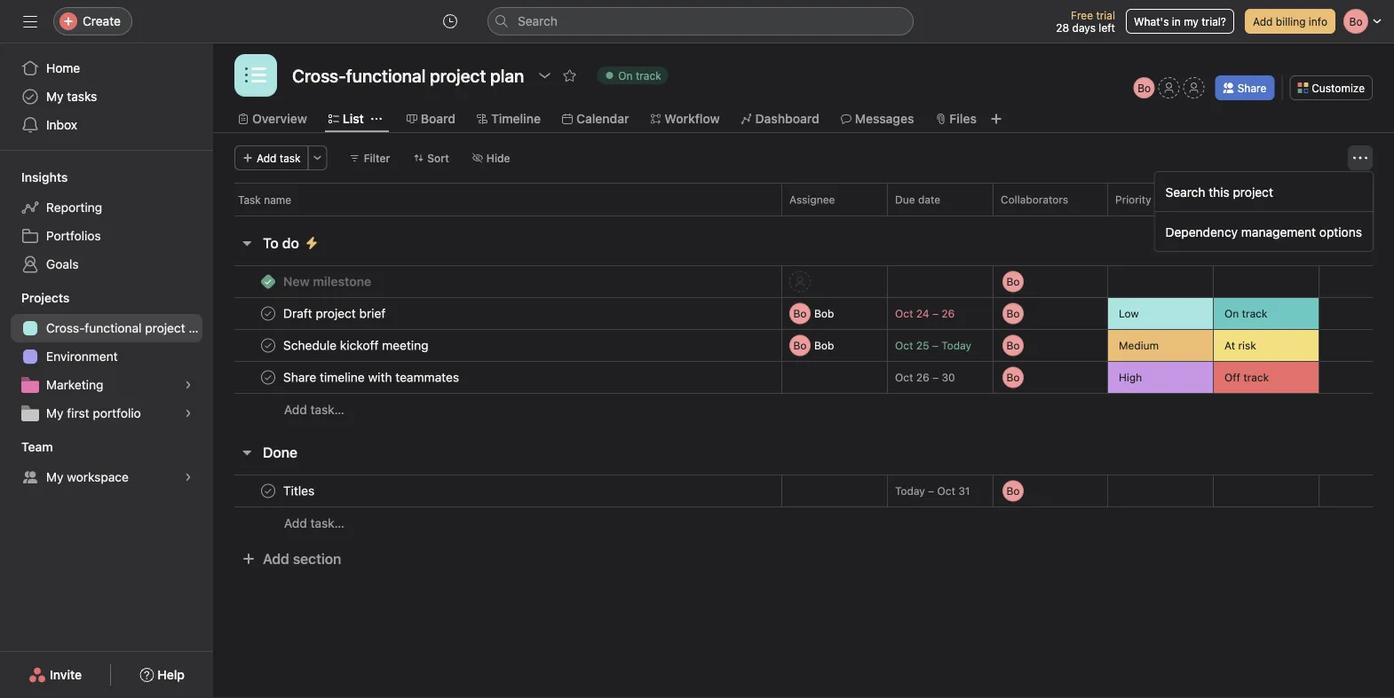 Task type: describe. For each thing, give the bounding box(es) containing it.
customize button
[[1290, 75, 1373, 100]]

today inside row
[[895, 485, 925, 498]]

cross-functional project plan link
[[11, 314, 213, 343]]

high button
[[1108, 362, 1213, 393]]

list image
[[245, 65, 266, 86]]

see details, marketing image
[[183, 380, 194, 391]]

filter button
[[342, 146, 398, 171]]

workspace
[[67, 470, 129, 485]]

my first portfolio link
[[11, 400, 203, 428]]

to do
[[263, 235, 299, 252]]

– for 26
[[933, 308, 939, 320]]

dependency management options link
[[1155, 216, 1373, 248]]

home
[[46, 61, 80, 75]]

what's in my trial? button
[[1126, 9, 1235, 34]]

30
[[942, 372, 955, 384]]

at risk button
[[1214, 330, 1319, 361]]

calendar
[[576, 111, 629, 126]]

messages
[[855, 111, 914, 126]]

workflow link
[[651, 109, 720, 129]]

Share timeline with teammates text field
[[280, 369, 465, 387]]

off
[[1225, 372, 1241, 384]]

oct 25 – today
[[895, 340, 972, 352]]

done button
[[263, 437, 298, 469]]

free trial 28 days left
[[1056, 9, 1115, 34]]

left
[[1099, 21, 1115, 34]]

inbox link
[[11, 111, 203, 139]]

workflow
[[665, 111, 720, 126]]

trial?
[[1202, 15, 1227, 28]]

bo inside button
[[1138, 82, 1151, 94]]

project for this
[[1233, 185, 1274, 199]]

0 horizontal spatial more actions image
[[312, 153, 323, 163]]

invite
[[50, 668, 82, 683]]

status
[[1221, 194, 1253, 206]]

functional
[[85, 321, 142, 336]]

board link
[[407, 109, 456, 129]]

environment
[[46, 349, 118, 364]]

oct for oct 25 – today
[[895, 340, 913, 352]]

task… inside header done tree grid
[[310, 516, 344, 531]]

collapse task list for this section image
[[240, 236, 254, 250]]

titles cell
[[213, 475, 782, 508]]

search this project link
[[1155, 176, 1373, 208]]

assignee
[[790, 194, 835, 206]]

row containing task name
[[213, 183, 1394, 216]]

insights button
[[0, 169, 68, 187]]

my
[[1184, 15, 1199, 28]]

low
[[1119, 308, 1139, 320]]

add billing info button
[[1245, 9, 1336, 34]]

31
[[959, 485, 970, 498]]

oct for oct 26 – 30
[[895, 372, 913, 384]]

to do button
[[263, 227, 299, 259]]

medium button
[[1108, 330, 1213, 361]]

add inside header done tree grid
[[284, 516, 307, 531]]

task… inside header to do 'tree grid'
[[310, 403, 344, 417]]

overview link
[[238, 109, 307, 129]]

0 horizontal spatial on
[[618, 69, 633, 82]]

insights
[[21, 170, 68, 185]]

files link
[[936, 109, 977, 129]]

my for my tasks
[[46, 89, 64, 104]]

add billing info
[[1253, 15, 1328, 28]]

on inside header to do 'tree grid'
[[1225, 308, 1239, 320]]

hide sidebar image
[[23, 14, 37, 28]]

task name
[[238, 194, 291, 206]]

my workspace
[[46, 470, 129, 485]]

section
[[293, 551, 341, 568]]

share button
[[1216, 75, 1275, 100]]

my tasks
[[46, 89, 97, 104]]

dependency
[[1166, 224, 1238, 239]]

schedule kickoff meeting cell
[[213, 330, 782, 362]]

customize
[[1312, 82, 1365, 94]]

header to do tree grid
[[213, 264, 1394, 426]]

days
[[1073, 21, 1096, 34]]

completed image for today – oct 31
[[258, 481, 279, 502]]

Draft project brief text field
[[280, 305, 391, 323]]

bob for oct 24 – 26
[[814, 308, 834, 320]]

due
[[895, 194, 915, 206]]

show options image
[[538, 68, 552, 83]]

create button
[[53, 7, 132, 36]]

24
[[916, 308, 930, 320]]

0 vertical spatial 26
[[942, 308, 955, 320]]

add to starred image
[[562, 68, 577, 83]]

on track inside header to do 'tree grid'
[[1225, 308, 1268, 320]]

off track button
[[1214, 362, 1319, 393]]

row containing today
[[213, 474, 1394, 509]]

this
[[1209, 185, 1230, 199]]

28
[[1056, 21, 1070, 34]]

my tasks link
[[11, 83, 203, 111]]

dependency management options
[[1166, 224, 1362, 239]]

see details, my workspace image
[[183, 473, 194, 483]]

track for oct 26 – 30
[[1244, 372, 1269, 384]]

goals
[[46, 257, 79, 272]]

share
[[1238, 82, 1267, 94]]

add inside header to do 'tree grid'
[[284, 403, 307, 417]]

do
[[282, 235, 299, 252]]

bo for oct 24 – 26
[[794, 308, 807, 320]]

search button
[[488, 7, 914, 36]]

– inside header done tree grid
[[928, 485, 935, 498]]

timeline
[[491, 111, 541, 126]]

track for oct 24 – 26
[[1242, 308, 1268, 320]]

completed image for oct 25 – today
[[258, 335, 279, 357]]

tasks
[[67, 89, 97, 104]]

Completed checkbox
[[258, 481, 279, 502]]

hide
[[487, 152, 510, 164]]

inbox
[[46, 118, 77, 132]]

– for 30
[[933, 372, 939, 384]]

priority
[[1116, 194, 1152, 206]]

add section button
[[234, 544, 348, 576]]

portfolios
[[46, 229, 101, 243]]

today inside header to do 'tree grid'
[[942, 340, 972, 352]]

name
[[264, 194, 291, 206]]

date
[[918, 194, 941, 206]]

projects
[[21, 291, 70, 306]]

completed checkbox for oct 24
[[258, 303, 279, 325]]

task
[[238, 194, 261, 206]]



Task type: vqa. For each thing, say whether or not it's contained in the screenshot.
List
yes



Task type: locate. For each thing, give the bounding box(es) containing it.
add task… up done
[[284, 403, 344, 417]]

completed checkbox inside schedule kickoff meeting cell
[[258, 335, 279, 357]]

2 vertical spatial track
[[1244, 372, 1269, 384]]

2 add task… row from the top
[[213, 507, 1394, 540]]

high
[[1119, 372, 1142, 384]]

on track button up calendar
[[589, 63, 677, 88]]

home link
[[11, 54, 203, 83]]

low button
[[1108, 298, 1213, 330]]

1 horizontal spatial 26
[[942, 308, 955, 320]]

completed image inside draft project brief cell
[[258, 303, 279, 325]]

list link
[[328, 109, 364, 129]]

add task
[[257, 152, 301, 164]]

my down team at the bottom left of page
[[46, 470, 64, 485]]

add task… button down titles text field
[[284, 514, 344, 534]]

my inside my first portfolio link
[[46, 406, 64, 421]]

1 vertical spatial on track
[[1225, 308, 1268, 320]]

draft project brief cell
[[213, 298, 782, 330]]

add task… button inside header done tree grid
[[284, 514, 344, 534]]

1 vertical spatial bob
[[814, 340, 834, 352]]

insights element
[[0, 162, 213, 282]]

New milestone text field
[[280, 273, 377, 291]]

add task… button for first add task… row from the bottom of the page
[[284, 514, 344, 534]]

2 completed checkbox from the top
[[258, 335, 279, 357]]

0 vertical spatial today
[[942, 340, 972, 352]]

add left task
[[257, 152, 277, 164]]

off track
[[1225, 372, 1269, 384]]

track up risk
[[1242, 308, 1268, 320]]

– left 30 at right
[[933, 372, 939, 384]]

to
[[263, 235, 279, 252]]

0 horizontal spatial on track button
[[589, 63, 677, 88]]

team
[[21, 440, 53, 455]]

1 add task… from the top
[[284, 403, 344, 417]]

header done tree grid
[[213, 474, 1394, 540]]

add section
[[263, 551, 341, 568]]

1 horizontal spatial today
[[942, 340, 972, 352]]

track up workflow link
[[636, 69, 661, 82]]

project inside cross-functional project plan link
[[145, 321, 185, 336]]

project inside search this project link
[[1233, 185, 1274, 199]]

tab actions image
[[371, 114, 382, 124]]

task… down share timeline with teammates text field
[[310, 403, 344, 417]]

cross-functional project plan
[[46, 321, 213, 336]]

what's
[[1134, 15, 1169, 28]]

add task… button inside header to do 'tree grid'
[[284, 401, 344, 420]]

timeline link
[[477, 109, 541, 129]]

3 my from the top
[[46, 470, 64, 485]]

my first portfolio
[[46, 406, 141, 421]]

0 vertical spatial search
[[518, 14, 558, 28]]

completed image for oct 26 – 30
[[258, 367, 279, 389]]

– left 31
[[928, 485, 935, 498]]

2 my from the top
[[46, 406, 64, 421]]

completed checkbox for oct 26
[[258, 367, 279, 389]]

what's in my trial?
[[1134, 15, 1227, 28]]

add tab image
[[989, 112, 1004, 126]]

0 horizontal spatial project
[[145, 321, 185, 336]]

team button
[[0, 439, 53, 457]]

1 add task… row from the top
[[213, 393, 1394, 426]]

row containing oct 26
[[213, 360, 1394, 396]]

project left plan
[[145, 321, 185, 336]]

1 vertical spatial today
[[895, 485, 925, 498]]

3 completed image from the top
[[258, 367, 279, 389]]

0 vertical spatial task…
[[310, 403, 344, 417]]

management
[[1242, 224, 1316, 239]]

–
[[933, 308, 939, 320], [932, 340, 939, 352], [933, 372, 939, 384], [928, 485, 935, 498]]

oct down the 'oct 25 – today'
[[895, 372, 913, 384]]

project
[[1233, 185, 1274, 199], [145, 321, 185, 336]]

sort
[[427, 152, 449, 164]]

2 task… from the top
[[310, 516, 344, 531]]

rules for to do image
[[305, 236, 319, 250]]

1 horizontal spatial on
[[1225, 308, 1239, 320]]

projects element
[[0, 282, 213, 432]]

overview
[[252, 111, 307, 126]]

medium
[[1119, 340, 1159, 352]]

1 my from the top
[[46, 89, 64, 104]]

on
[[618, 69, 633, 82], [1225, 308, 1239, 320]]

create
[[83, 14, 121, 28]]

oct left 25
[[895, 340, 913, 352]]

0 vertical spatial bob
[[814, 308, 834, 320]]

completed image for oct 24 – 26
[[258, 303, 279, 325]]

add task… down titles text field
[[284, 516, 344, 531]]

oct left 24 at top
[[895, 308, 913, 320]]

collapse task list for this section image
[[240, 446, 254, 460]]

on track
[[618, 69, 661, 82], [1225, 308, 1268, 320]]

26 inside row
[[916, 372, 930, 384]]

project for functional
[[145, 321, 185, 336]]

26
[[942, 308, 955, 320], [916, 372, 930, 384]]

4 completed image from the top
[[258, 481, 279, 502]]

plan
[[189, 321, 213, 336]]

1 horizontal spatial on track button
[[1214, 298, 1319, 330]]

bob for oct 25 – today
[[814, 340, 834, 352]]

1 vertical spatial track
[[1242, 308, 1268, 320]]

2 vertical spatial bo
[[794, 340, 807, 352]]

add left billing
[[1253, 15, 1273, 28]]

trial
[[1096, 9, 1115, 21]]

task
[[280, 152, 301, 164]]

3 completed checkbox from the top
[[258, 367, 279, 389]]

add down titles text field
[[284, 516, 307, 531]]

risk
[[1239, 340, 1257, 352]]

completed image inside share timeline with teammates cell
[[258, 367, 279, 389]]

Completed milestone checkbox
[[261, 275, 275, 289]]

share timeline with teammates cell
[[213, 361, 782, 394]]

– right 25
[[932, 340, 939, 352]]

add task… row
[[213, 393, 1394, 426], [213, 507, 1394, 540]]

info
[[1309, 15, 1328, 28]]

completed image
[[258, 303, 279, 325], [258, 335, 279, 357], [258, 367, 279, 389], [258, 481, 279, 502]]

add inside "button"
[[257, 152, 277, 164]]

my inside my workspace link
[[46, 470, 64, 485]]

free
[[1071, 9, 1093, 21]]

dashboard
[[755, 111, 820, 126]]

0 vertical spatial add task…
[[284, 403, 344, 417]]

1 add task… button from the top
[[284, 401, 344, 420]]

2 completed image from the top
[[258, 335, 279, 357]]

1 vertical spatial my
[[46, 406, 64, 421]]

today
[[942, 340, 972, 352], [895, 485, 925, 498]]

collaborators
[[1001, 194, 1069, 206]]

more actions image
[[1354, 151, 1368, 165], [312, 153, 323, 163]]

at risk
[[1225, 340, 1257, 352]]

1 completed image from the top
[[258, 303, 279, 325]]

on up calendar
[[618, 69, 633, 82]]

in
[[1172, 15, 1181, 28]]

list
[[343, 111, 364, 126]]

0 vertical spatial add task… button
[[284, 401, 344, 420]]

options
[[1320, 224, 1362, 239]]

26 left 30 at right
[[916, 372, 930, 384]]

on track button up at risk dropdown button
[[1214, 298, 1319, 330]]

new milestone cell
[[213, 266, 782, 298]]

projects button
[[0, 290, 70, 307]]

search for search this project
[[1166, 185, 1206, 199]]

search this project
[[1166, 185, 1274, 199]]

my for my workspace
[[46, 470, 64, 485]]

completed milestone image
[[261, 275, 275, 289]]

1 horizontal spatial on track
[[1225, 308, 1268, 320]]

1 vertical spatial add task…
[[284, 516, 344, 531]]

add up done button
[[284, 403, 307, 417]]

goals link
[[11, 250, 203, 279]]

2 add task… button from the top
[[284, 514, 344, 534]]

hide button
[[464, 146, 518, 171]]

1 vertical spatial add task… row
[[213, 507, 1394, 540]]

0 vertical spatial add task… row
[[213, 393, 1394, 426]]

1 task… from the top
[[310, 403, 344, 417]]

sort button
[[405, 146, 457, 171]]

2 bob from the top
[[814, 340, 834, 352]]

add task… button up done
[[284, 401, 344, 420]]

search inside button
[[518, 14, 558, 28]]

billing
[[1276, 15, 1306, 28]]

0 horizontal spatial today
[[895, 485, 925, 498]]

first
[[67, 406, 89, 421]]

bo for oct 25 – today
[[794, 340, 807, 352]]

files
[[950, 111, 977, 126]]

0 vertical spatial on track
[[618, 69, 661, 82]]

0 horizontal spatial search
[[518, 14, 558, 28]]

task… up section
[[310, 516, 344, 531]]

1 vertical spatial bo
[[794, 308, 807, 320]]

1 vertical spatial search
[[1166, 185, 1206, 199]]

add left section
[[263, 551, 289, 568]]

more actions image down customize
[[1354, 151, 1368, 165]]

board
[[421, 111, 456, 126]]

2 vertical spatial completed checkbox
[[258, 367, 279, 389]]

calendar link
[[562, 109, 629, 129]]

my left first
[[46, 406, 64, 421]]

completed checkbox inside draft project brief cell
[[258, 303, 279, 325]]

1 bob from the top
[[814, 308, 834, 320]]

2 vertical spatial my
[[46, 470, 64, 485]]

Titles text field
[[280, 483, 320, 500]]

0 horizontal spatial 26
[[916, 372, 930, 384]]

messages link
[[841, 109, 914, 129]]

my inside my tasks link
[[46, 89, 64, 104]]

– right 24 at top
[[933, 308, 939, 320]]

0 vertical spatial project
[[1233, 185, 1274, 199]]

add task… inside header done tree grid
[[284, 516, 344, 531]]

0 horizontal spatial on track
[[618, 69, 661, 82]]

add task… inside header to do 'tree grid'
[[284, 403, 344, 417]]

portfolios link
[[11, 222, 203, 250]]

search for search
[[518, 14, 558, 28]]

on track up calendar
[[618, 69, 661, 82]]

1 vertical spatial 26
[[916, 372, 930, 384]]

Completed checkbox
[[258, 303, 279, 325], [258, 335, 279, 357], [258, 367, 279, 389]]

– for today
[[932, 340, 939, 352]]

row
[[213, 183, 1394, 216], [234, 215, 1373, 217], [213, 264, 1394, 300], [213, 296, 1394, 332], [213, 328, 1394, 364], [213, 360, 1394, 396], [213, 474, 1394, 509]]

help button
[[128, 660, 196, 692]]

26 right 24 at top
[[942, 308, 955, 320]]

1 horizontal spatial project
[[1233, 185, 1274, 199]]

0 vertical spatial bo
[[1138, 82, 1151, 94]]

0 vertical spatial track
[[636, 69, 661, 82]]

completed checkbox inside share timeline with teammates cell
[[258, 367, 279, 389]]

1 vertical spatial on
[[1225, 308, 1239, 320]]

1 horizontal spatial more actions image
[[1354, 151, 1368, 165]]

add task button
[[234, 146, 309, 171]]

1 vertical spatial on track button
[[1214, 298, 1319, 330]]

add task… button for 1st add task… row
[[284, 401, 344, 420]]

search list box
[[488, 7, 914, 36]]

today left 31
[[895, 485, 925, 498]]

2 add task… from the top
[[284, 516, 344, 531]]

Schedule kickoff meeting text field
[[280, 337, 434, 355]]

oct for oct 24 – 26
[[895, 308, 913, 320]]

teams element
[[0, 432, 213, 496]]

1 vertical spatial task…
[[310, 516, 344, 531]]

0 vertical spatial completed checkbox
[[258, 303, 279, 325]]

done
[[263, 445, 298, 461]]

environment link
[[11, 343, 203, 371]]

0 vertical spatial on track button
[[589, 63, 677, 88]]

completed image inside schedule kickoff meeting cell
[[258, 335, 279, 357]]

on up at
[[1225, 308, 1239, 320]]

completed image inside the "titles" cell
[[258, 481, 279, 502]]

1 vertical spatial project
[[145, 321, 185, 336]]

1 completed checkbox from the top
[[258, 303, 279, 325]]

1 horizontal spatial search
[[1166, 185, 1206, 199]]

completed checkbox for oct 25
[[258, 335, 279, 357]]

portfolio
[[93, 406, 141, 421]]

oct left 31
[[938, 485, 956, 498]]

filter
[[364, 152, 390, 164]]

None text field
[[288, 60, 529, 91]]

1 vertical spatial add task… button
[[284, 514, 344, 534]]

due date
[[895, 194, 941, 206]]

project right this
[[1233, 185, 1274, 199]]

my for my first portfolio
[[46, 406, 64, 421]]

search left this
[[1166, 185, 1206, 199]]

track inside dropdown button
[[1244, 372, 1269, 384]]

on track up risk
[[1225, 308, 1268, 320]]

bob
[[814, 308, 834, 320], [814, 340, 834, 352]]

1 vertical spatial completed checkbox
[[258, 335, 279, 357]]

global element
[[0, 44, 213, 150]]

0 vertical spatial my
[[46, 89, 64, 104]]

oct inside header done tree grid
[[938, 485, 956, 498]]

search up 'show options' image at the top left of the page
[[518, 14, 558, 28]]

marketing link
[[11, 371, 203, 400]]

more actions image right task
[[312, 153, 323, 163]]

0 vertical spatial on
[[618, 69, 633, 82]]

today up 30 at right
[[942, 340, 972, 352]]

see details, my first portfolio image
[[183, 409, 194, 419]]

track right the off
[[1244, 372, 1269, 384]]

help
[[157, 668, 185, 683]]

track
[[636, 69, 661, 82], [1242, 308, 1268, 320], [1244, 372, 1269, 384]]

add task…
[[284, 403, 344, 417], [284, 516, 344, 531]]

my left tasks
[[46, 89, 64, 104]]

history image
[[443, 14, 457, 28]]



